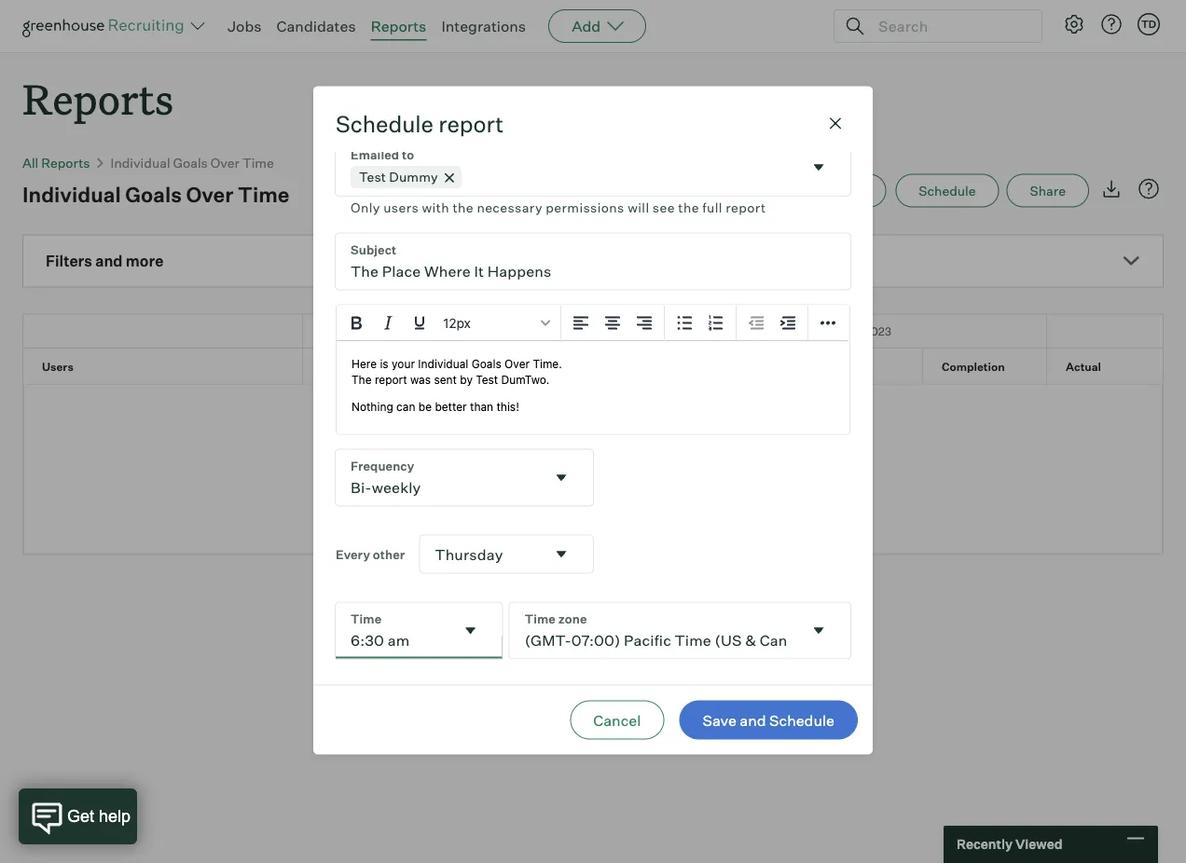 Task type: vqa. For each thing, say whether or not it's contained in the screenshot.
Status:
no



Task type: locate. For each thing, give the bounding box(es) containing it.
1 horizontal spatial target
[[818, 360, 854, 374]]

no
[[544, 460, 564, 479]]

td button
[[1138, 13, 1160, 35]]

0 horizontal spatial save
[[703, 711, 737, 730]]

individual goals over time link
[[111, 155, 274, 171]]

individual down all reports link
[[22, 182, 121, 207]]

individual right all reports
[[111, 155, 170, 171]]

1 vertical spatial schedule
[[919, 183, 976, 199]]

0 horizontal spatial the
[[453, 200, 474, 216]]

0 horizontal spatial target
[[446, 360, 482, 374]]

1 horizontal spatial save
[[833, 183, 863, 199]]

None field
[[336, 139, 851, 219], [336, 450, 593, 506], [420, 536, 593, 573], [336, 603, 502, 659], [510, 603, 851, 659], [336, 139, 851, 219], [336, 450, 593, 506], [336, 603, 502, 659], [510, 603, 851, 659]]

1 horizontal spatial column header
[[675, 349, 799, 383]]

2 target from the left
[[818, 360, 854, 374]]

the
[[453, 200, 474, 216], [678, 200, 699, 216]]

target down 07/13/2023 at the right of the page
[[818, 360, 854, 374]]

toggle flyout image
[[552, 545, 571, 564], [461, 622, 480, 640], [810, 622, 828, 640]]

0 horizontal spatial column header
[[23, 315, 303, 348]]

individual
[[111, 155, 170, 171], [22, 182, 121, 207]]

0 vertical spatial save
[[833, 183, 863, 199]]

other
[[373, 547, 405, 562]]

column header
[[23, 315, 303, 348], [1047, 315, 1186, 348], [675, 349, 799, 383]]

12px toolbar
[[337, 305, 561, 342]]

None text field
[[336, 234, 851, 290], [510, 603, 802, 659], [336, 234, 851, 290], [510, 603, 802, 659]]

only
[[351, 200, 380, 216]]

2 vertical spatial schedule
[[769, 711, 835, 730]]

1 vertical spatial goals
[[125, 182, 182, 207]]

report up with at the top of page
[[439, 110, 504, 138]]

integrations
[[442, 17, 526, 35]]

07/12/2023
[[458, 324, 519, 338]]

over
[[211, 155, 240, 171], [186, 182, 234, 207]]

and inside button
[[740, 711, 766, 730]]

individual goals over time
[[111, 155, 274, 171], [22, 182, 290, 207]]

with
[[422, 200, 450, 216]]

close modal icon image
[[824, 112, 847, 135]]

every
[[336, 547, 370, 562]]

cancel
[[593, 711, 641, 730]]

permissions
[[546, 200, 625, 216]]

report
[[439, 110, 504, 138], [726, 200, 766, 216]]

found
[[602, 460, 642, 479]]

1 vertical spatial toggle flyout image
[[552, 469, 571, 487]]

add
[[572, 17, 601, 35]]

configure image
[[1063, 13, 1086, 35]]

1 the from the left
[[453, 200, 474, 216]]

reports
[[371, 17, 427, 35], [22, 71, 174, 126], [41, 155, 90, 171]]

1 vertical spatial individual goals over time
[[22, 182, 290, 207]]

td
[[1142, 18, 1157, 30]]

full
[[703, 200, 723, 216]]

greenhouse recruiting image
[[22, 15, 190, 37]]

candidates
[[277, 17, 356, 35]]

2 vertical spatial reports
[[41, 155, 90, 171]]

row containing 07/12/2023
[[23, 315, 1186, 348]]

target
[[446, 360, 482, 374], [818, 360, 854, 374]]

0 horizontal spatial and
[[95, 252, 123, 271]]

1 target from the left
[[446, 360, 482, 374]]

12px
[[443, 315, 471, 331]]

0 horizontal spatial report
[[439, 110, 504, 138]]

0 horizontal spatial toggle flyout image
[[461, 622, 480, 640]]

the right with at the top of page
[[453, 200, 474, 216]]

1 horizontal spatial and
[[740, 711, 766, 730]]

all reports
[[22, 155, 90, 171]]

jobs link
[[228, 17, 262, 35]]

1 horizontal spatial toggle flyout image
[[810, 158, 828, 177]]

1 vertical spatial row
[[23, 349, 1186, 383]]

1 vertical spatial save
[[703, 711, 737, 730]]

2 horizontal spatial column header
[[1047, 315, 1186, 348]]

Search text field
[[874, 13, 1025, 40]]

reports right candidates
[[371, 17, 427, 35]]

necessary
[[477, 200, 543, 216]]

12px group
[[337, 305, 850, 342]]

1 horizontal spatial schedule
[[769, 711, 835, 730]]

1 toolbar from the left
[[561, 305, 665, 342]]

1 horizontal spatial the
[[678, 200, 699, 216]]

row
[[23, 315, 1186, 348], [23, 349, 1186, 383]]

goals
[[173, 155, 208, 171], [125, 182, 182, 207]]

0 vertical spatial toggle flyout image
[[810, 158, 828, 177]]

0 horizontal spatial schedule
[[336, 110, 434, 138]]

1 horizontal spatial report
[[726, 200, 766, 216]]

0 vertical spatial report
[[439, 110, 504, 138]]

0 vertical spatial schedule
[[336, 110, 434, 138]]

reports down greenhouse recruiting image
[[22, 71, 174, 126]]

report right full
[[726, 200, 766, 216]]

2 horizontal spatial schedule
[[919, 183, 976, 199]]

dummy
[[389, 169, 438, 185]]

toggle flyout image left 'found'
[[552, 469, 571, 487]]

target down 07/12/2023
[[446, 360, 482, 374]]

time
[[242, 155, 274, 171], [238, 182, 290, 207]]

0 horizontal spatial toggle flyout image
[[552, 469, 571, 487]]

candidates link
[[277, 17, 356, 35]]

schedule
[[336, 110, 434, 138], [919, 183, 976, 199], [769, 711, 835, 730]]

test dummy
[[359, 169, 438, 185]]

actual
[[322, 360, 357, 374], [1066, 360, 1102, 374]]

add button
[[549, 9, 647, 43]]

1 vertical spatial report
[[726, 200, 766, 216]]

0 horizontal spatial actual
[[322, 360, 357, 374]]

save for save
[[833, 183, 863, 199]]

1 vertical spatial time
[[238, 182, 290, 207]]

1 row from the top
[[23, 315, 1186, 348]]

1 horizontal spatial actual
[[1066, 360, 1102, 374]]

0 vertical spatial row
[[23, 315, 1186, 348]]

toolbar
[[561, 305, 665, 342], [665, 305, 737, 342], [737, 305, 809, 342]]

1 vertical spatial and
[[740, 711, 766, 730]]

toggle flyout image
[[810, 158, 828, 177], [552, 469, 571, 487]]

save
[[833, 183, 863, 199], [703, 711, 737, 730]]

toggle flyout image down close modal icon on the top right of page
[[810, 158, 828, 177]]

0 vertical spatial goals
[[173, 155, 208, 171]]

None text field
[[336, 450, 545, 506], [336, 603, 454, 659], [336, 450, 545, 506], [336, 603, 454, 659]]

0 vertical spatial over
[[211, 155, 240, 171]]

users
[[42, 360, 74, 374]]

share button
[[1007, 174, 1089, 208]]

schedule for schedule report
[[336, 110, 434, 138]]

and
[[95, 252, 123, 271], [740, 711, 766, 730]]

grid
[[23, 315, 1186, 384]]

reports right all
[[41, 155, 90, 171]]

0 vertical spatial and
[[95, 252, 123, 271]]

2 row from the top
[[23, 349, 1186, 383]]

1 horizontal spatial toggle flyout image
[[552, 545, 571, 564]]

the left full
[[678, 200, 699, 216]]

save and schedule button
[[679, 701, 858, 740]]



Task type: describe. For each thing, give the bounding box(es) containing it.
12px button
[[436, 307, 557, 339]]

recently
[[957, 837, 1013, 853]]

schedule for schedule
[[919, 183, 976, 199]]

2 the from the left
[[678, 200, 699, 216]]

save and schedule this report to revisit it! element
[[810, 174, 896, 208]]

all reports link
[[22, 155, 90, 171]]

and for filters
[[95, 252, 123, 271]]

data
[[567, 460, 599, 479]]

viewed
[[1016, 837, 1063, 853]]

download image
[[1101, 178, 1123, 200]]

1 vertical spatial reports
[[22, 71, 174, 126]]

0 vertical spatial individual goals over time
[[111, 155, 274, 171]]

all
[[22, 155, 38, 171]]

07/13/2023
[[830, 324, 892, 338]]

1 vertical spatial individual
[[22, 182, 121, 207]]

no data found
[[544, 460, 642, 479]]

faq image
[[1138, 178, 1160, 200]]

users
[[383, 200, 419, 216]]

cancel button
[[570, 701, 664, 740]]

0 vertical spatial individual
[[111, 155, 170, 171]]

3 toolbar from the left
[[737, 305, 809, 342]]

schedule button
[[896, 174, 999, 208]]

share
[[1030, 183, 1066, 199]]

reports link
[[371, 17, 427, 35]]

Every other text field
[[420, 536, 545, 573]]

2 toolbar from the left
[[665, 305, 737, 342]]

jobs
[[228, 17, 262, 35]]

filters
[[46, 252, 92, 271]]

recently viewed
[[957, 837, 1063, 853]]

will
[[628, 200, 650, 216]]

test
[[359, 169, 386, 185]]

0 vertical spatial reports
[[371, 17, 427, 35]]

see
[[653, 200, 675, 216]]

row containing users
[[23, 349, 1186, 383]]

filters and more
[[46, 252, 164, 271]]

toggle flyout image inside 'every other' field
[[552, 545, 571, 564]]

2 actual from the left
[[1066, 360, 1102, 374]]

save button
[[810, 174, 886, 208]]

grid containing 07/12/2023
[[23, 315, 1186, 384]]

schedule report
[[336, 110, 504, 138]]

1 actual from the left
[[322, 360, 357, 374]]

none field 'every other'
[[420, 536, 593, 573]]

every other
[[336, 547, 405, 562]]

integrations link
[[442, 17, 526, 35]]

completion
[[942, 360, 1005, 374]]

1 vertical spatial over
[[186, 182, 234, 207]]

and for save
[[740, 711, 766, 730]]

2 horizontal spatial toggle flyout image
[[810, 622, 828, 640]]

td button
[[1134, 9, 1164, 39]]

0 vertical spatial time
[[242, 155, 274, 171]]

only users with the necessary permissions will see the full report
[[351, 200, 766, 216]]

more
[[126, 252, 164, 271]]

save for save and schedule
[[703, 711, 737, 730]]

save and schedule
[[703, 711, 835, 730]]



